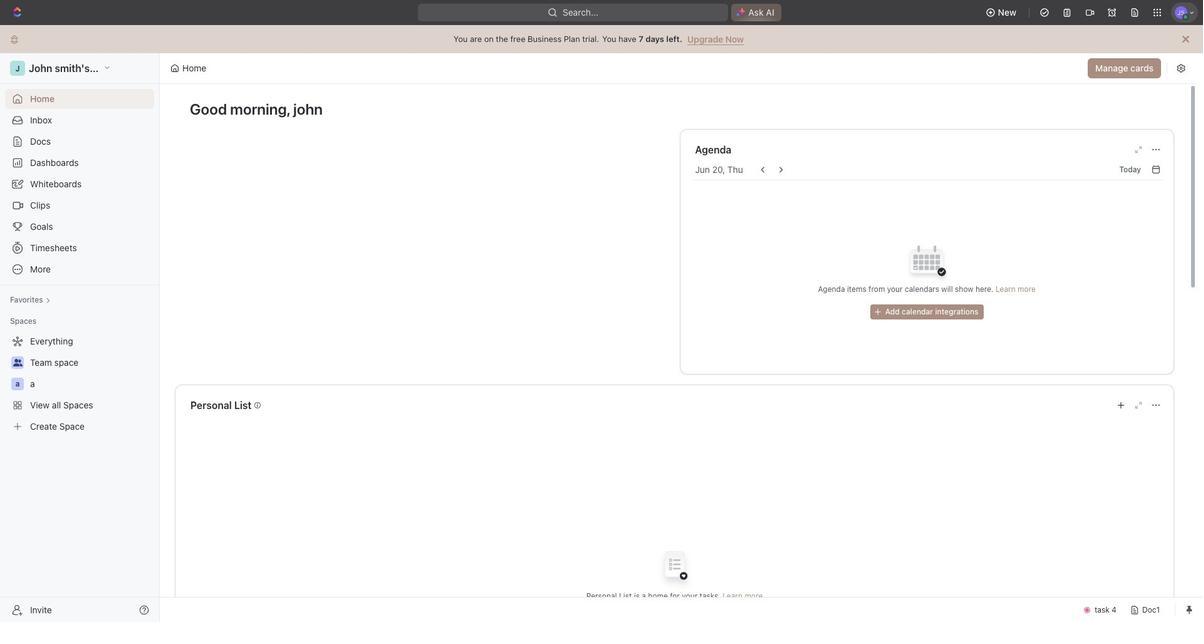 Task type: describe. For each thing, give the bounding box(es) containing it.
tree inside sidebar navigation
[[5, 332, 154, 437]]

a, , element
[[11, 378, 24, 391]]



Task type: vqa. For each thing, say whether or not it's contained in the screenshot.
tree
yes



Task type: locate. For each thing, give the bounding box(es) containing it.
user group image
[[13, 359, 22, 367]]

sidebar navigation
[[0, 53, 162, 623]]

john smith's workspace, , element
[[10, 61, 25, 76]]

tree
[[5, 332, 154, 437]]



